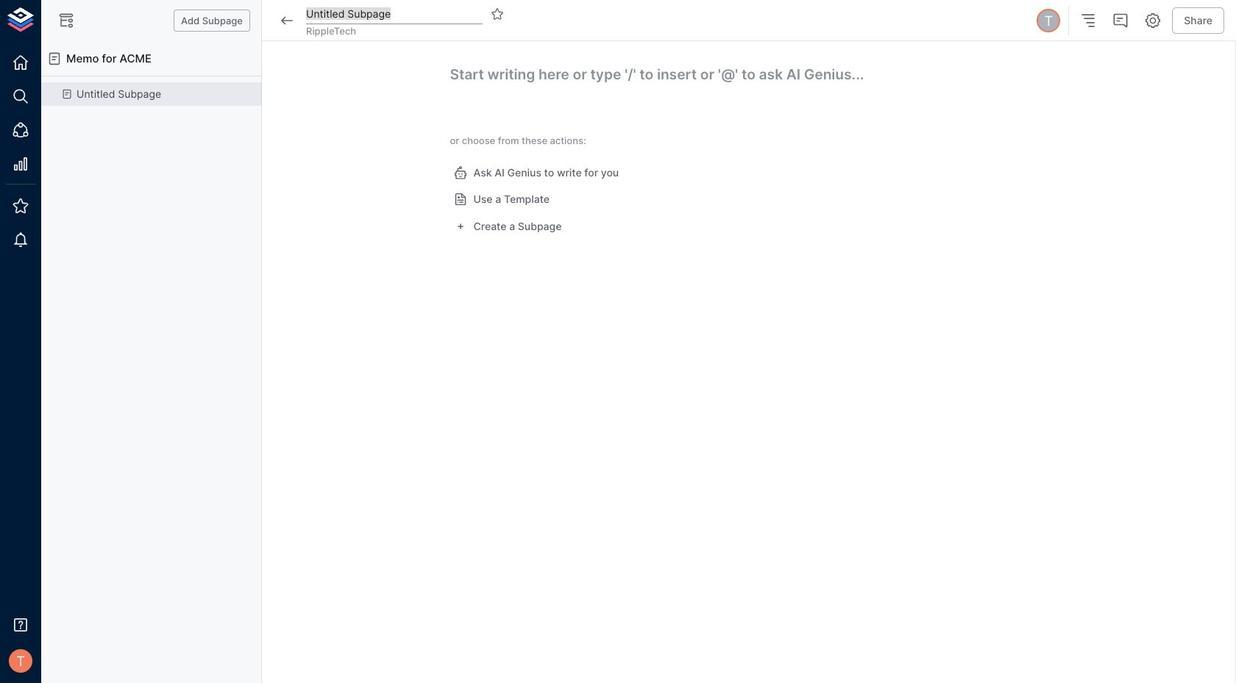 Task type: vqa. For each thing, say whether or not it's contained in the screenshot.
the Share button
no



Task type: locate. For each thing, give the bounding box(es) containing it.
None text field
[[306, 3, 483, 25]]

comments image
[[1112, 12, 1130, 29]]



Task type: describe. For each thing, give the bounding box(es) containing it.
settings image
[[1145, 12, 1162, 29]]

favorite image
[[491, 7, 504, 21]]

go back image
[[278, 12, 296, 29]]

table of contents image
[[1080, 12, 1098, 29]]

hide wiki image
[[57, 12, 75, 29]]



